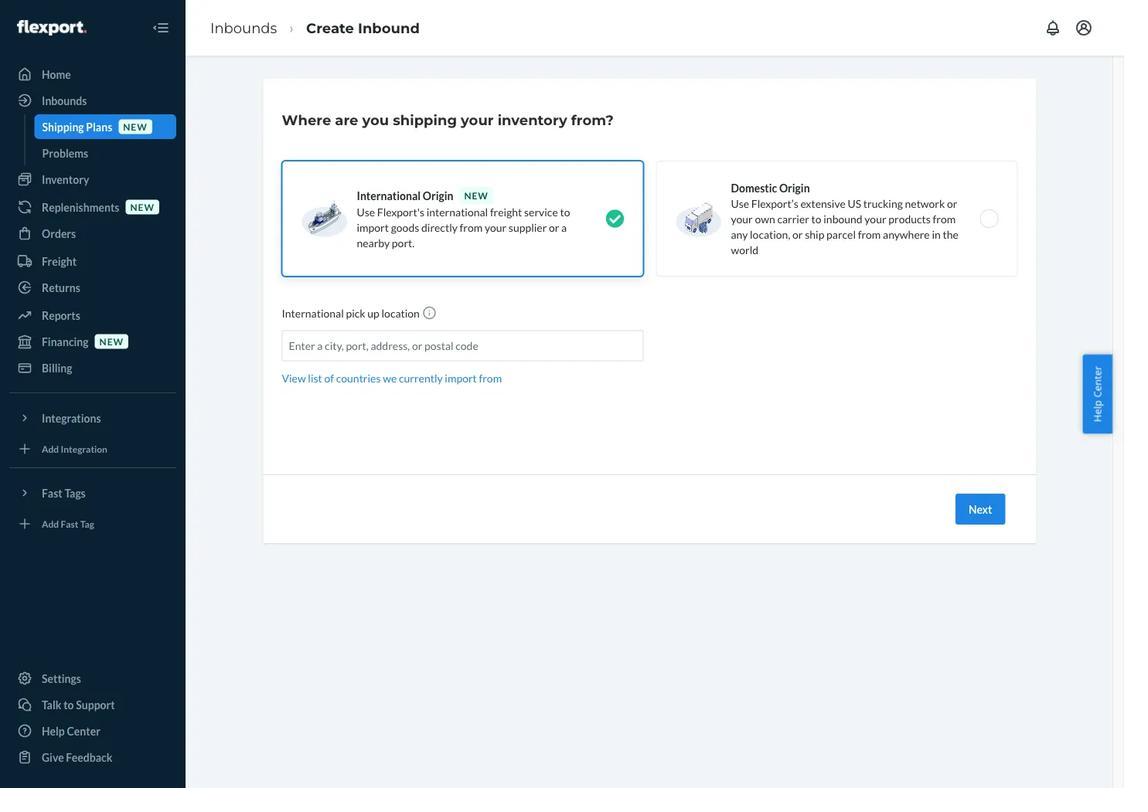 Task type: vqa. For each thing, say whether or not it's contained in the screenshot.
the Manage Integration
no



Task type: describe. For each thing, give the bounding box(es) containing it.
pick
[[346, 307, 365, 320]]

talk
[[42, 699, 61, 712]]

integrations button
[[9, 406, 176, 431]]

your right shipping
[[461, 111, 494, 128]]

returns
[[42, 281, 80, 294]]

domestic
[[731, 181, 777, 194]]

give feedback
[[42, 751, 112, 764]]

ship
[[805, 228, 825, 241]]

add integration link
[[9, 437, 176, 462]]

fast tags
[[42, 487, 86, 500]]

1 vertical spatial inbounds link
[[9, 88, 176, 113]]

help inside button
[[1091, 401, 1105, 422]]

integrations
[[42, 412, 101, 425]]

address,
[[371, 339, 410, 353]]

freight
[[42, 255, 77, 268]]

enter
[[289, 339, 315, 353]]

international
[[427, 205, 488, 218]]

new for financing
[[99, 336, 124, 347]]

supplier
[[509, 221, 547, 234]]

parcel
[[827, 228, 856, 241]]

use inside domestic origin use flexport's extensive us trucking network or your own carrier to inbound your products from any location, or ship parcel from anywhere in the world
[[731, 197, 749, 210]]

breadcrumbs navigation
[[198, 5, 432, 50]]

where are you shipping your inventory from?
[[282, 111, 614, 128]]

add for add fast tag
[[42, 518, 59, 530]]

city,
[[325, 339, 344, 353]]

freight
[[490, 205, 522, 218]]

international for international origin
[[357, 189, 421, 202]]

where
[[282, 111, 331, 128]]

next button
[[956, 494, 1006, 525]]

1 vertical spatial help center
[[42, 725, 100, 738]]

flexport's
[[377, 205, 425, 218]]

from?
[[571, 111, 614, 128]]

or left postal
[[412, 339, 423, 353]]

inventory
[[498, 111, 567, 128]]

from inside the use flexport's international freight service to import goods directly from your supplier or a nearby port.
[[460, 221, 483, 234]]

from right parcel
[[858, 228, 881, 241]]

next
[[969, 503, 993, 516]]

international for international pick up location
[[282, 307, 344, 320]]

feedback
[[66, 751, 112, 764]]

up
[[368, 307, 380, 320]]

add fast tag
[[42, 518, 94, 530]]

your up any
[[731, 212, 753, 225]]

freight link
[[9, 249, 176, 274]]

import for goods
[[357, 221, 389, 234]]

shipping
[[393, 111, 457, 128]]

orders
[[42, 227, 76, 240]]

reports
[[42, 309, 80, 322]]

anywhere
[[883, 228, 930, 241]]

enter a city, port, address, or postal code
[[289, 339, 479, 353]]

your inside the use flexport's international freight service to import goods directly from your supplier or a nearby port.
[[485, 221, 507, 234]]

any
[[731, 228, 748, 241]]

origin for domestic
[[779, 181, 810, 194]]

talk to support
[[42, 699, 115, 712]]

talk to support button
[[9, 693, 176, 718]]

list
[[308, 372, 322, 385]]

view
[[282, 372, 306, 385]]

settings link
[[9, 667, 176, 691]]

support
[[76, 699, 115, 712]]

integration
[[61, 443, 107, 455]]

in
[[932, 228, 941, 241]]

billing link
[[9, 356, 176, 380]]

you
[[362, 111, 389, 128]]

use inside the use flexport's international freight service to import goods directly from your supplier or a nearby port.
[[357, 205, 375, 218]]

problems
[[42, 147, 88, 160]]

plans
[[86, 120, 112, 133]]

tag
[[80, 518, 94, 530]]

from up "the"
[[933, 212, 956, 225]]

shipping plans
[[42, 120, 112, 133]]

or inside the use flexport's international freight service to import goods directly from your supplier or a nearby port.
[[549, 221, 559, 234]]

world
[[731, 243, 759, 256]]

give
[[42, 751, 64, 764]]

billing
[[42, 362, 72, 375]]

check circle image
[[606, 210, 624, 228]]

fast inside dropdown button
[[42, 487, 62, 500]]

reports link
[[9, 303, 176, 328]]

view list of countries we currently import from
[[282, 372, 502, 385]]

view list of countries we currently import from button
[[282, 371, 502, 386]]

help center button
[[1083, 355, 1113, 434]]

fast tags button
[[9, 481, 176, 506]]



Task type: locate. For each thing, give the bounding box(es) containing it.
2 add from the top
[[42, 518, 59, 530]]

0 vertical spatial inbounds
[[210, 19, 277, 36]]

use
[[731, 197, 749, 210], [357, 205, 375, 218]]

postal
[[425, 339, 454, 353]]

0 horizontal spatial international
[[282, 307, 344, 320]]

create inbound link
[[306, 19, 420, 36]]

inventory link
[[9, 167, 176, 192]]

close navigation image
[[152, 19, 170, 37]]

international up flexport's on the top left of the page
[[357, 189, 421, 202]]

tags
[[65, 487, 86, 500]]

inbounds
[[210, 19, 277, 36], [42, 94, 87, 107]]

0 vertical spatial inbounds link
[[210, 19, 277, 36]]

center inside button
[[1091, 366, 1105, 398]]

service
[[524, 205, 558, 218]]

1 vertical spatial fast
[[61, 518, 78, 530]]

0 horizontal spatial to
[[64, 699, 74, 712]]

port.
[[392, 236, 415, 249]]

1 horizontal spatial inbounds
[[210, 19, 277, 36]]

port,
[[346, 339, 369, 353]]

import down code
[[445, 372, 477, 385]]

use flexport's international freight service to import goods directly from your supplier or a nearby port.
[[357, 205, 570, 249]]

extensive
[[801, 197, 846, 210]]

to inside domestic origin use flexport's extensive us trucking network or your own carrier to inbound your products from any location, or ship parcel from anywhere in the world
[[812, 212, 822, 225]]

add integration
[[42, 443, 107, 455]]

fast
[[42, 487, 62, 500], [61, 518, 78, 530]]

fast left the tags
[[42, 487, 62, 500]]

your down freight on the top of page
[[485, 221, 507, 234]]

location
[[382, 307, 420, 320]]

from right currently
[[479, 372, 502, 385]]

a inside the use flexport's international freight service to import goods directly from your supplier or a nearby port.
[[562, 221, 567, 234]]

1 vertical spatial international
[[282, 307, 344, 320]]

inbounds link
[[210, 19, 277, 36], [9, 88, 176, 113]]

import up nearby on the left top
[[357, 221, 389, 234]]

2 horizontal spatial to
[[812, 212, 822, 225]]

inbounds inside breadcrumbs navigation
[[210, 19, 277, 36]]

inventory
[[42, 173, 89, 186]]

returns link
[[9, 275, 176, 300]]

flexport's
[[752, 197, 799, 210]]

to right service
[[560, 205, 570, 218]]

or down carrier
[[793, 228, 803, 241]]

countries
[[336, 372, 381, 385]]

open account menu image
[[1075, 19, 1093, 37]]

from inside button
[[479, 372, 502, 385]]

are
[[335, 111, 358, 128]]

0 vertical spatial fast
[[42, 487, 62, 500]]

products
[[889, 212, 931, 225]]

1 horizontal spatial inbounds link
[[210, 19, 277, 36]]

use up nearby on the left top
[[357, 205, 375, 218]]

1 vertical spatial inbounds
[[42, 94, 87, 107]]

new up international
[[464, 190, 489, 201]]

the
[[943, 228, 959, 241]]

help center link
[[9, 719, 176, 744]]

we
[[383, 372, 397, 385]]

problems link
[[34, 141, 176, 165]]

international pick up location
[[282, 307, 422, 320]]

1 add from the top
[[42, 443, 59, 455]]

0 horizontal spatial help
[[42, 725, 65, 738]]

0 vertical spatial import
[[357, 221, 389, 234]]

add
[[42, 443, 59, 455], [42, 518, 59, 530]]

trucking
[[864, 197, 903, 210]]

a left city,
[[317, 339, 323, 353]]

add fast tag link
[[9, 512, 176, 537]]

to up ship
[[812, 212, 822, 225]]

from down international
[[460, 221, 483, 234]]

1 vertical spatial center
[[67, 725, 100, 738]]

0 horizontal spatial help center
[[42, 725, 100, 738]]

0 horizontal spatial inbounds link
[[9, 88, 176, 113]]

create
[[306, 19, 354, 36]]

0 vertical spatial add
[[42, 443, 59, 455]]

add for add integration
[[42, 443, 59, 455]]

give feedback button
[[9, 745, 176, 770]]

origin inside domestic origin use flexport's extensive us trucking network or your own carrier to inbound your products from any location, or ship parcel from anywhere in the world
[[779, 181, 810, 194]]

new for shipping plans
[[123, 121, 148, 132]]

settings
[[42, 672, 81, 686]]

1 horizontal spatial help center
[[1091, 366, 1105, 422]]

directly
[[421, 221, 458, 234]]

0 horizontal spatial import
[[357, 221, 389, 234]]

home link
[[9, 62, 176, 87]]

to inside the use flexport's international freight service to import goods directly from your supplier or a nearby port.
[[560, 205, 570, 218]]

international origin
[[357, 189, 454, 202]]

inbound
[[824, 212, 863, 225]]

origin
[[779, 181, 810, 194], [423, 189, 454, 202]]

or down service
[[549, 221, 559, 234]]

carrier
[[777, 212, 810, 225]]

import
[[357, 221, 389, 234], [445, 372, 477, 385]]

network
[[905, 197, 945, 210]]

1 horizontal spatial import
[[445, 372, 477, 385]]

help
[[1091, 401, 1105, 422], [42, 725, 65, 738]]

1 vertical spatial a
[[317, 339, 323, 353]]

flexport logo image
[[17, 20, 86, 36]]

import inside the use flexport's international freight service to import goods directly from your supplier or a nearby port.
[[357, 221, 389, 234]]

0 vertical spatial center
[[1091, 366, 1105, 398]]

0 horizontal spatial origin
[[423, 189, 454, 202]]

1 horizontal spatial a
[[562, 221, 567, 234]]

to inside talk to support button
[[64, 699, 74, 712]]

help center
[[1091, 366, 1105, 422], [42, 725, 100, 738]]

1 vertical spatial import
[[445, 372, 477, 385]]

1 vertical spatial add
[[42, 518, 59, 530]]

code
[[456, 339, 479, 353]]

add down fast tags
[[42, 518, 59, 530]]

new for replenishments
[[130, 201, 155, 213]]

1 horizontal spatial use
[[731, 197, 749, 210]]

0 horizontal spatial a
[[317, 339, 323, 353]]

1 horizontal spatial international
[[357, 189, 421, 202]]

origin up international
[[423, 189, 454, 202]]

0 vertical spatial a
[[562, 221, 567, 234]]

new up orders link
[[130, 201, 155, 213]]

financing
[[42, 335, 89, 348]]

1 horizontal spatial help
[[1091, 401, 1105, 422]]

import for from
[[445, 372, 477, 385]]

nearby
[[357, 236, 390, 249]]

replenishments
[[42, 201, 119, 214]]

0 vertical spatial help center
[[1091, 366, 1105, 422]]

own
[[755, 212, 775, 225]]

new for international origin
[[464, 190, 489, 201]]

to right "talk"
[[64, 699, 74, 712]]

center
[[1091, 366, 1105, 398], [67, 725, 100, 738]]

home
[[42, 68, 71, 81]]

international
[[357, 189, 421, 202], [282, 307, 344, 320]]

or right network
[[947, 197, 958, 210]]

new right plans
[[123, 121, 148, 132]]

open notifications image
[[1044, 19, 1063, 37]]

add left integration
[[42, 443, 59, 455]]

0 horizontal spatial center
[[67, 725, 100, 738]]

goods
[[391, 221, 419, 234]]

shipping
[[42, 120, 84, 133]]

1 horizontal spatial origin
[[779, 181, 810, 194]]

0 vertical spatial help
[[1091, 401, 1105, 422]]

or
[[947, 197, 958, 210], [549, 221, 559, 234], [793, 228, 803, 241], [412, 339, 423, 353]]

0 horizontal spatial use
[[357, 205, 375, 218]]

a right supplier
[[562, 221, 567, 234]]

import inside button
[[445, 372, 477, 385]]

use down domestic
[[731, 197, 749, 210]]

1 horizontal spatial to
[[560, 205, 570, 218]]

currently
[[399, 372, 443, 385]]

new
[[123, 121, 148, 132], [464, 190, 489, 201], [130, 201, 155, 213], [99, 336, 124, 347]]

0 horizontal spatial inbounds
[[42, 94, 87, 107]]

us
[[848, 197, 862, 210]]

international up enter
[[282, 307, 344, 320]]

origin up flexport's
[[779, 181, 810, 194]]

your
[[461, 111, 494, 128], [731, 212, 753, 225], [865, 212, 887, 225], [485, 221, 507, 234]]

from
[[933, 212, 956, 225], [460, 221, 483, 234], [858, 228, 881, 241], [479, 372, 502, 385]]

location,
[[750, 228, 791, 241]]

create inbound
[[306, 19, 420, 36]]

origin for international
[[423, 189, 454, 202]]

domestic origin use flexport's extensive us trucking network or your own carrier to inbound your products from any location, or ship parcel from anywhere in the world
[[731, 181, 959, 256]]

fast left tag
[[61, 518, 78, 530]]

0 vertical spatial international
[[357, 189, 421, 202]]

your down trucking
[[865, 212, 887, 225]]

inbound
[[358, 19, 420, 36]]

of
[[324, 372, 334, 385]]

1 vertical spatial help
[[42, 725, 65, 738]]

help center inside button
[[1091, 366, 1105, 422]]

a
[[562, 221, 567, 234], [317, 339, 323, 353]]

1 horizontal spatial center
[[1091, 366, 1105, 398]]

new down 'reports' link
[[99, 336, 124, 347]]

orders link
[[9, 221, 176, 246]]



